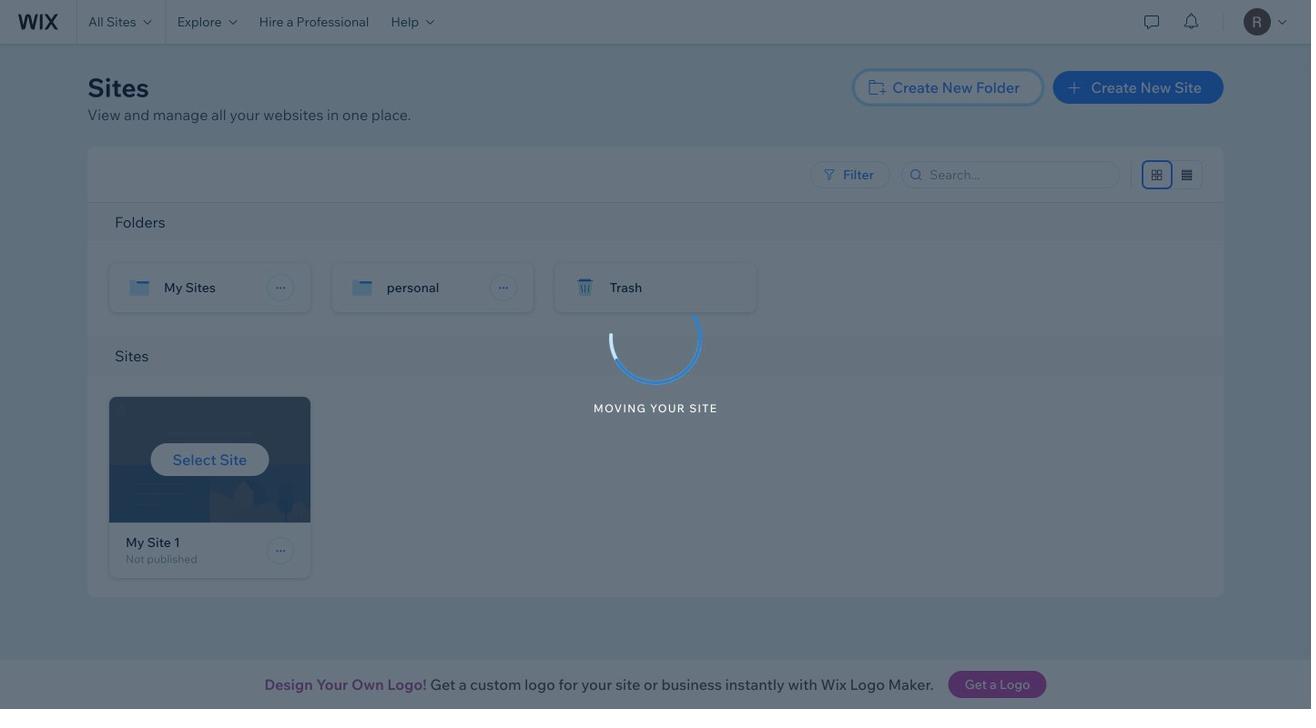 Task type: locate. For each thing, give the bounding box(es) containing it.
my site 1 image
[[109, 397, 310, 523]]

2 list from the top
[[109, 397, 1225, 598]]

list
[[109, 263, 1225, 337], [109, 397, 1225, 598]]

1 list from the top
[[109, 263, 1225, 337]]

1 vertical spatial list
[[109, 397, 1225, 598]]

0 vertical spatial list
[[109, 263, 1225, 337]]



Task type: vqa. For each thing, say whether or not it's contained in the screenshot.
the bottom "Checklist"
no



Task type: describe. For each thing, give the bounding box(es) containing it.
Search... field
[[925, 162, 1114, 188]]



